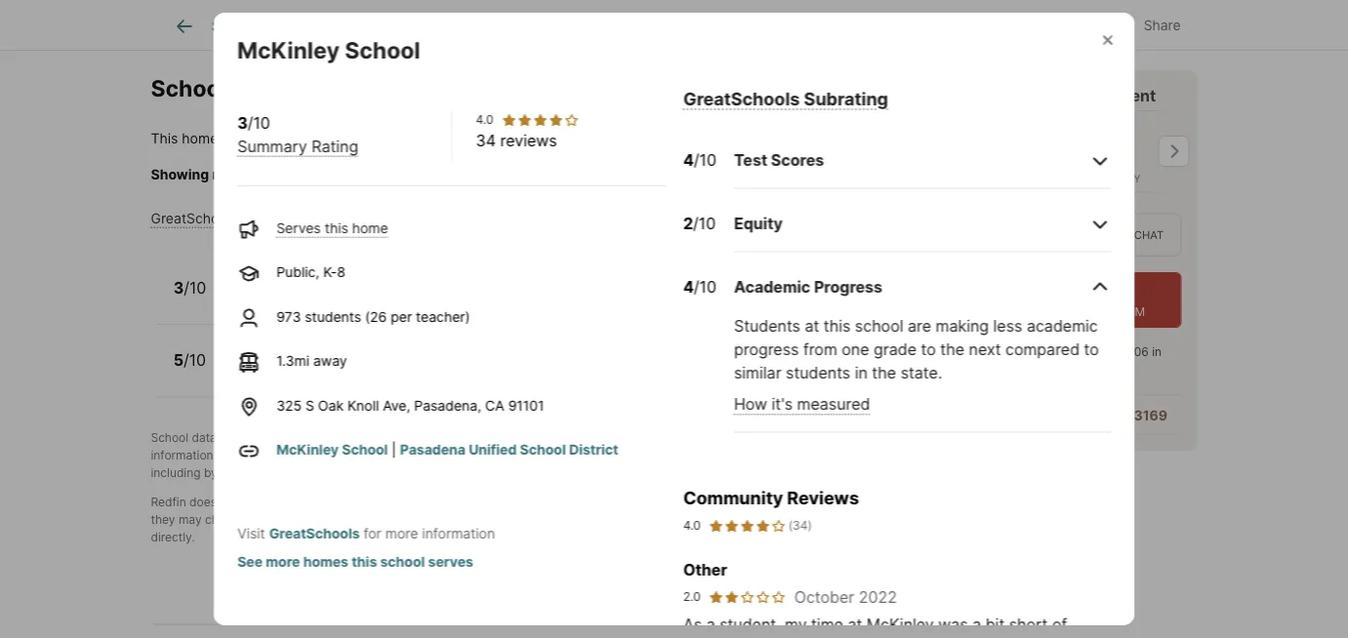 Task type: vqa. For each thing, say whether or not it's contained in the screenshot.
Google image
no



Task type: locate. For each thing, give the bounding box(es) containing it.
including
[[151, 466, 201, 480]]

is
[[222, 131, 232, 147], [220, 431, 229, 445]]

rating down please
[[306, 211, 347, 227]]

verify
[[486, 513, 517, 527]]

in right '91106'
[[1152, 345, 1162, 360]]

0 vertical spatial 4.0
[[476, 113, 493, 127]]

schools down |
[[371, 466, 413, 480]]

with
[[946, 86, 980, 105]]

are inside students at this school are making less academic progress from one grade to the next compared to similar students in the state.
[[908, 317, 931, 336]]

public, left the k-
[[276, 264, 319, 281]]

district up showing nearby schools. please check the school district website to see all schools serving this home.
[[473, 131, 522, 147]]

from
[[803, 340, 837, 359]]

30 right led
[[1052, 345, 1068, 360]]

0 horizontal spatial district
[[482, 167, 526, 183]]

4 /10 down 2 /10
[[683, 278, 716, 297]]

check
[[368, 167, 406, 183]]

2
[[683, 214, 693, 233]]

test scores
[[734, 151, 824, 170]]

1 vertical spatial pasadena
[[400, 442, 465, 458]]

at inside schedule tour next available: tomorrow at 9:00 am
[[1085, 305, 1096, 319]]

home up the 325 s oak knoll ave, pasadena, ca 91101
[[396, 364, 432, 381]]

1 horizontal spatial be
[[694, 495, 708, 509]]

1 horizontal spatial more
[[385, 525, 418, 542]]

mckinley school up this home is within the pasadena unified school district .
[[237, 36, 420, 64]]

academic progress
[[734, 278, 882, 297]]

not up change
[[220, 495, 238, 509]]

pasadena,
[[414, 397, 481, 414]]

1 horizontal spatial 30
[[1052, 345, 1068, 360]]

None button
[[920, 109, 998, 194], [1006, 110, 1084, 193], [1092, 110, 1170, 193], [920, 109, 998, 194], [1006, 110, 1084, 193], [1092, 110, 1170, 193]]

0 vertical spatial not
[[220, 495, 238, 509]]

0 vertical spatial home
[[182, 131, 218, 147]]

1 horizontal spatial home
[[352, 220, 388, 236]]

greatschools up homes
[[269, 525, 359, 542]]

1 vertical spatial by
[[204, 466, 218, 480]]

0 horizontal spatial pasadena
[[304, 131, 369, 147]]

0 vertical spatial tour
[[908, 86, 942, 105]]

1 vertical spatial not
[[294, 513, 312, 527]]

school down for
[[380, 554, 425, 570]]

0 horizontal spatial by
[[204, 466, 218, 480]]

as right used
[[742, 495, 754, 509]]

information up including
[[151, 448, 213, 463]]

2 /10
[[683, 214, 715, 233]]

summary up schools.
[[237, 137, 307, 156]]

325 s oak knoll ave, pasadena, ca 91101
[[276, 397, 544, 414]]

the
[[279, 131, 300, 147], [410, 167, 431, 183], [940, 340, 964, 359], [952, 363, 971, 377], [872, 364, 896, 383], [350, 466, 368, 480], [722, 513, 740, 527]]

mckinley school dialog
[[213, 13, 1135, 639]]

0 vertical spatial or
[[758, 448, 769, 463]]

serves up oak at the bottom left
[[320, 364, 364, 381]]

to inside guaranteed to be accurate. to verify school enrollment eligibility, contact the school district directly.
[[382, 513, 393, 527]]

0 vertical spatial 30
[[1052, 345, 1068, 360]]

1 vertical spatial be
[[397, 513, 411, 527]]

2 • from the left
[[435, 364, 443, 381]]

to left see
[[585, 167, 598, 183]]

public, inside mckinley school dialog
[[276, 264, 319, 281]]

guaranteed
[[315, 513, 379, 527]]

0 vertical spatial district
[[482, 167, 526, 183]]

unified
[[372, 131, 420, 147], [468, 442, 516, 458]]

1 horizontal spatial as
[[742, 495, 754, 509]]

redfin does not endorse or guarantee this information.
[[151, 495, 454, 509]]

1 vertical spatial 4 /10
[[683, 278, 716, 297]]

nearby
[[212, 167, 259, 183]]

share
[[1144, 17, 1181, 34]]

available:
[[973, 305, 1024, 319]]

1 horizontal spatial are
[[606, 495, 624, 509]]

rating
[[311, 137, 358, 156], [306, 211, 347, 227]]

1 vertical spatial as
[[742, 495, 754, 509]]

this
[[751, 167, 775, 183], [324, 220, 348, 236], [823, 317, 850, 336], [368, 364, 392, 381], [364, 495, 384, 509], [351, 554, 377, 570]]

and up the desired
[[675, 431, 696, 445]]

tomorrow
[[1027, 305, 1082, 319]]

4.0 right eligibility,
[[683, 519, 700, 533]]

rating up please
[[311, 137, 358, 156]]

home right this
[[182, 131, 218, 147]]

2 horizontal spatial are
[[908, 317, 931, 336]]

be
[[694, 495, 708, 509], [397, 513, 411, 527]]

visiting
[[307, 466, 346, 480]]

serves this home
[[276, 220, 388, 236]]

0 vertical spatial rating 4.0 out of 5 element
[[501, 112, 579, 128]]

community
[[683, 488, 783, 509]]

academic
[[734, 278, 810, 297]]

visit greatschools for more information
[[237, 525, 495, 542]]

1 vertical spatial district
[[569, 442, 618, 458]]

greatschools summary rating
[[151, 211, 347, 227]]

and down endorse
[[249, 513, 270, 527]]

1 horizontal spatial pasadena
[[400, 442, 465, 458]]

1 4 from the top
[[683, 151, 694, 170]]

are up "grade"
[[908, 317, 931, 336]]

district down 34 reviews
[[482, 167, 526, 183]]

or inside first step, and conduct their own investigation to determine their desired schools or school districts, including by contacting and visiting the schools themselves.
[[758, 448, 769, 463]]

at up from in the right of the page
[[804, 317, 819, 336]]

30 down agents on the right bottom of page
[[997, 363, 1012, 377]]

via
[[1078, 228, 1095, 242]]

0 horizontal spatial 5
[[173, 352, 184, 371]]

website
[[530, 167, 581, 183]]

1 vertical spatial rating 4.0 out of 5 element
[[708, 518, 786, 535]]

measured
[[797, 395, 870, 414]]

last
[[974, 363, 994, 377]]

0 horizontal spatial students
[[304, 309, 361, 325]]

/10 left blair
[[184, 352, 206, 371]]

summary down schools.
[[241, 211, 303, 227]]

be inside guaranteed to be accurate. to verify school enrollment eligibility, contact the school district directly.
[[397, 513, 411, 527]]

2 vertical spatial are
[[273, 513, 291, 527]]

more right see
[[265, 554, 300, 570]]

organization.
[[445, 431, 517, 445]]

0 horizontal spatial be
[[397, 513, 411, 527]]

4.0 up 34
[[476, 113, 493, 127]]

data
[[192, 431, 217, 445]]

and inside school service boundaries are intended to be used as a reference only; they may change and are not
[[249, 513, 270, 527]]

0 vertical spatial are
[[908, 317, 931, 336]]

showing
[[151, 167, 209, 183]]

0 vertical spatial 3
[[237, 113, 247, 132]]

redfin up they
[[151, 495, 186, 509]]

school up "grade"
[[855, 317, 903, 336]]

more right for
[[385, 525, 418, 542]]

as inside , a nonprofit organization. redfin recommends buyers and renters use greatschools information and ratings as a
[[282, 448, 295, 463]]

and up redfin does not endorse or guarantee this information.
[[283, 466, 304, 480]]

0 vertical spatial pasadena unified school district link
[[304, 131, 522, 147]]

0 horizontal spatial tour
[[908, 86, 942, 105]]

greatschools up test
[[683, 88, 800, 109]]

schools.
[[262, 167, 318, 183]]

the right check
[[410, 167, 431, 183]]

mckinley down the search
[[237, 36, 339, 64]]

a left first
[[298, 448, 305, 463]]

1 vertical spatial schools
[[712, 448, 755, 463]]

1 vertical spatial 3
[[173, 279, 184, 298]]

/10 down 2 /10
[[694, 278, 716, 297]]

to up state.
[[921, 340, 936, 359]]

mckinley school element
[[237, 13, 443, 64]]

to inside school service boundaries are intended to be used as a reference only; they may change and are not
[[680, 495, 691, 509]]

0 horizontal spatial schools
[[371, 466, 413, 480]]

1 vertical spatial more
[[265, 554, 300, 570]]

academic progress button
[[734, 260, 1111, 315]]

see more homes this school serves
[[237, 554, 473, 570]]

0 vertical spatial by
[[284, 431, 298, 445]]

0 horizontal spatial 4.0
[[476, 113, 493, 127]]

as
[[282, 448, 295, 463], [742, 495, 754, 509]]

as
[[683, 615, 702, 634]]

mckinley school up 973
[[228, 270, 356, 289]]

school
[[344, 36, 420, 64], [424, 131, 470, 147], [303, 270, 356, 289], [305, 343, 358, 362], [151, 431, 189, 445], [341, 442, 388, 458], [520, 442, 566, 458], [457, 495, 495, 509]]

2 4 from the top
[[683, 278, 694, 297]]

.
[[522, 131, 526, 147]]

test
[[734, 151, 767, 170]]

• left 0.7mi
[[435, 364, 443, 381]]

their up themselves.
[[437, 448, 462, 463]]

1 horizontal spatial their
[[639, 448, 664, 463]]

in inside students at this school are making less academic progress from one grade to the next compared to similar students in the state.
[[855, 364, 867, 383]]

eligibility,
[[622, 513, 673, 527]]

1 vertical spatial public,
[[228, 364, 271, 381]]

rating 4.0 out of 5 element up reviews
[[501, 112, 579, 128]]

1 horizontal spatial information
[[422, 525, 495, 542]]

not down redfin does not endorse or guarantee this information.
[[294, 513, 312, 527]]

1 horizontal spatial district
[[783, 513, 821, 527]]

agents
[[991, 345, 1029, 360]]

1 vertical spatial 30
[[997, 363, 1012, 377]]

pasadena up themselves.
[[400, 442, 465, 458]]

1 vertical spatial summary
[[241, 211, 303, 227]]

option
[[908, 213, 1032, 257]]

greatschools inside , a nonprofit organization. redfin recommends buyers and renters use greatschools information and ratings as a
[[765, 431, 839, 445]]

not
[[220, 495, 238, 509], [294, 513, 312, 527]]

mckinley up 973
[[228, 270, 299, 289]]

3 inside 3 /10 summary rating
[[237, 113, 247, 132]]

similar
[[734, 364, 781, 383]]

0 horizontal spatial as
[[282, 448, 295, 463]]

4 left serving
[[683, 151, 694, 170]]

summary
[[237, 137, 307, 156], [241, 211, 303, 227]]

1 vertical spatial home
[[352, 220, 388, 236]]

3 up nearby
[[237, 113, 247, 132]]

tab
[[280, 3, 385, 50], [385, 3, 531, 50], [531, 3, 687, 50], [687, 3, 784, 50]]

1 horizontal spatial 4.0
[[683, 519, 700, 533]]

contacting
[[221, 466, 280, 480]]

0 vertical spatial summary
[[237, 137, 307, 156]]

share button
[[1100, 4, 1198, 44]]

students down from in the right of the page
[[786, 364, 850, 383]]

is for provided
[[220, 431, 229, 445]]

home down check
[[352, 220, 388, 236]]

or
[[758, 448, 769, 463], [290, 495, 301, 509]]

1 horizontal spatial •
[[435, 364, 443, 381]]

0 vertical spatial 4
[[683, 151, 694, 170]]

to up contact
[[680, 495, 691, 509]]

1 vertical spatial are
[[606, 495, 624, 509]]

k-
[[323, 264, 337, 281]]

use
[[742, 431, 762, 445]]

public,
[[276, 264, 319, 281], [228, 364, 271, 381]]

30 for days
[[997, 363, 1012, 377]]

video
[[1098, 228, 1131, 242]]

desired
[[668, 448, 709, 463]]

see more homes this school serves link
[[237, 554, 473, 570]]

1 vertical spatial students
[[786, 364, 850, 383]]

how it's measured link
[[734, 395, 870, 414]]

2 vertical spatial home
[[396, 364, 432, 381]]

1 vertical spatial unified
[[468, 442, 516, 458]]

a
[[983, 86, 992, 105], [382, 431, 389, 445], [298, 448, 305, 463], [758, 495, 764, 509], [706, 615, 715, 634], [972, 615, 981, 634]]

3 up 5 /10
[[173, 279, 184, 298]]

district
[[473, 131, 522, 147], [569, 442, 618, 458]]

1 horizontal spatial unified
[[468, 442, 516, 458]]

serves inside blair high school public, 6-12 • serves this home • 0.7mi
[[320, 364, 364, 381]]

tour inside list box
[[1044, 228, 1075, 242]]

tour via video chat list box
[[908, 213, 1182, 257]]

of
[[1052, 615, 1067, 634]]

1 their from the left
[[437, 448, 462, 463]]

5 inside 5 sunday
[[1099, 131, 1122, 173]]

0 vertical spatial unified
[[372, 131, 420, 147]]

0 horizontal spatial are
[[273, 513, 291, 527]]

0 horizontal spatial their
[[437, 448, 462, 463]]

0 horizontal spatial 30
[[997, 363, 1012, 377]]

district inside guaranteed to be accurate. to verify school enrollment eligibility, contact the school district directly.
[[783, 513, 821, 527]]

the down step,
[[350, 466, 368, 480]]

0 horizontal spatial •
[[308, 364, 316, 381]]

0 vertical spatial in
[[1152, 345, 1162, 360]]

how
[[734, 395, 767, 414]]

1 horizontal spatial public,
[[276, 264, 319, 281]]

0 horizontal spatial not
[[220, 495, 238, 509]]

in down one at the bottom right
[[855, 364, 867, 383]]

school left districts,
[[773, 448, 809, 463]]

at inside as a student, my time at mckinley was a bit short of
[[847, 615, 862, 634]]

5 down agent
[[1099, 131, 1122, 173]]

973 students (26 per teacher)
[[276, 309, 470, 325]]

serves inside mckinley school dialog
[[276, 220, 320, 236]]

/10 up 5 /10
[[184, 279, 206, 298]]

1 horizontal spatial or
[[758, 448, 769, 463]]

1.3mi away
[[276, 353, 347, 370]]

to right for
[[382, 513, 393, 527]]

tour
[[908, 86, 942, 105], [1044, 228, 1075, 242]]

rating 4.0 out of 5 element down community
[[708, 518, 786, 535]]

is for within
[[222, 131, 232, 147]]

/10 left test
[[694, 151, 716, 170]]

students left the (26
[[304, 309, 361, 325]]

home.
[[779, 167, 819, 183]]

2 their from the left
[[639, 448, 664, 463]]

this up ave,
[[368, 364, 392, 381]]

district up boundaries
[[569, 442, 618, 458]]

are
[[908, 317, 931, 336], [606, 495, 624, 509], [273, 513, 291, 527]]

1 vertical spatial district
[[783, 513, 821, 527]]

0 vertical spatial serves
[[276, 220, 320, 236]]

1 vertical spatial is
[[220, 431, 229, 445]]

school inside students at this school are making less academic progress from one grade to the next compared to similar students in the state.
[[855, 317, 903, 336]]

be up contact
[[694, 495, 708, 509]]

by down 325
[[284, 431, 298, 445]]

4 /10 left test
[[683, 151, 716, 170]]

the inside in the last 30 days
[[952, 363, 971, 377]]

school down 34
[[435, 167, 478, 183]]

school inside first step, and conduct their own investigation to determine their desired schools or school districts, including by contacting and visiting the schools themselves.
[[773, 448, 809, 463]]

1 horizontal spatial rating 4.0 out of 5 element
[[708, 518, 786, 535]]

tour for tour via video chat
[[1044, 228, 1075, 242]]

1 • from the left
[[308, 364, 316, 381]]

2 tab from the left
[[385, 3, 531, 50]]

4
[[683, 151, 694, 170], [683, 278, 694, 297]]

0 horizontal spatial information
[[151, 448, 213, 463]]

accurate.
[[414, 513, 466, 527]]

0 vertical spatial rating
[[311, 137, 358, 156]]

/10 inside 3 /10 summary rating
[[247, 113, 270, 132]]

2 horizontal spatial at
[[1085, 305, 1096, 319]]

1 horizontal spatial district
[[569, 442, 618, 458]]

public, down blair
[[228, 364, 271, 381]]

redfin inside , a nonprofit organization. redfin recommends buyers and renters use greatschools information and ratings as a
[[520, 431, 556, 445]]

2 vertical spatial schools
[[371, 466, 413, 480]]

information inside mckinley school dialog
[[422, 525, 495, 542]]

0 vertical spatial district
[[473, 131, 522, 147]]

0 horizontal spatial at
[[804, 317, 819, 336]]

as right ratings
[[282, 448, 295, 463]]

reviews
[[787, 488, 859, 509]]

teacher)
[[415, 309, 470, 325]]

1 horizontal spatial tour
[[1044, 228, 1075, 242]]

a left reference
[[758, 495, 764, 509]]

at inside students at this school are making less academic progress from one grade to the next compared to similar students in the state.
[[804, 317, 819, 336]]

• right 12
[[308, 364, 316, 381]]

0 horizontal spatial in
[[855, 364, 867, 383]]

0 horizontal spatial public,
[[228, 364, 271, 381]]

to down recommends
[[565, 448, 576, 463]]

1 vertical spatial serves
[[320, 364, 364, 381]]

91101
[[508, 397, 544, 414]]

the right within
[[279, 131, 300, 147]]

schools down renters
[[712, 448, 755, 463]]

to inside first step, and conduct their own investigation to determine their desired schools or school districts, including by contacting and visiting the schools themselves.
[[565, 448, 576, 463]]

redfin up investigation
[[520, 431, 556, 445]]

district
[[482, 167, 526, 183], [783, 513, 821, 527]]

1 horizontal spatial 5
[[1099, 131, 1122, 173]]

was
[[938, 615, 968, 634]]

0 vertical spatial public,
[[276, 264, 319, 281]]

1 vertical spatial 5
[[173, 352, 184, 371]]

at left 9:00
[[1085, 305, 1096, 319]]

30 inside in the last 30 days
[[997, 363, 1012, 377]]

may
[[179, 513, 202, 527]]

progress
[[814, 278, 882, 297]]

serving
[[700, 167, 747, 183]]

school down community reviews
[[743, 513, 780, 527]]

are up the enrollment
[[606, 495, 624, 509]]

4 down 2 at right
[[683, 278, 694, 297]]

mckinley
[[237, 36, 339, 64], [228, 270, 299, 289], [276, 442, 338, 458], [866, 615, 934, 634]]

/10 up the summary rating link
[[247, 113, 270, 132]]

pasadena up please
[[304, 131, 369, 147]]

in the last 30 days
[[952, 345, 1162, 377]]

rating 4.0 out of 5 element
[[501, 112, 579, 128], [708, 518, 786, 535]]

1 horizontal spatial at
[[847, 615, 862, 634]]

greatschools link
[[269, 525, 359, 542]]

tour left with at right top
[[908, 86, 942, 105]]

the left last
[[952, 363, 971, 377]]

by
[[284, 431, 298, 445], [204, 466, 218, 480]]

1 vertical spatial in
[[855, 364, 867, 383]]

1 vertical spatial or
[[290, 495, 301, 509]]

at
[[1085, 305, 1096, 319], [804, 317, 819, 336], [847, 615, 862, 634]]

by up does
[[204, 466, 218, 480]]

4 tab from the left
[[687, 3, 784, 50]]

1 horizontal spatial not
[[294, 513, 312, 527]]



Task type: describe. For each thing, give the bounding box(es) containing it.
a inside school service boundaries are intended to be used as a reference only; they may change and are not
[[758, 495, 764, 509]]

the down making
[[940, 340, 964, 359]]

bit
[[985, 615, 1004, 634]]

first step, and conduct their own investigation to determine their desired schools or school districts, including by contacting and visiting the schools themselves.
[[151, 448, 860, 480]]

2.0
[[683, 590, 700, 604]]

led
[[1032, 345, 1049, 360]]

next image
[[1158, 136, 1190, 167]]

3 /10
[[173, 279, 206, 298]]

search tab list
[[151, 0, 800, 50]]

a right as
[[706, 615, 715, 634]]

(626) 684-3169
[[1059, 407, 1168, 424]]

3 for 3 /10
[[173, 279, 184, 298]]

recommends
[[559, 431, 631, 445]]

at for tomorrow
[[1085, 305, 1096, 319]]

1 vertical spatial rating
[[306, 211, 347, 227]]

5 for /10
[[173, 352, 184, 371]]

making
[[935, 317, 989, 336]]

1 horizontal spatial by
[[284, 431, 298, 445]]

time
[[811, 615, 843, 634]]

mckinley inside as a student, my time at mckinley was a bit short of
[[866, 615, 934, 634]]

how it's measured
[[734, 395, 870, 414]]

am
[[1127, 305, 1145, 319]]

boundaries
[[541, 495, 603, 509]]

973
[[276, 309, 301, 325]]

does
[[190, 495, 217, 509]]

first
[[308, 448, 330, 463]]

0 horizontal spatial unified
[[372, 131, 420, 147]]

30 for tours
[[1052, 345, 1068, 360]]

intended
[[627, 495, 676, 509]]

this down visit greatschools for more information
[[351, 554, 377, 570]]

information inside , a nonprofit organization. redfin recommends buyers and renters use greatschools information and ratings as a
[[151, 448, 213, 463]]

redfin up last
[[952, 345, 988, 360]]

1 4 /10 from the top
[[683, 151, 716, 170]]

rating 2.0 out of 5 element
[[708, 590, 786, 605]]

student,
[[719, 615, 780, 634]]

be inside school service boundaries are intended to be used as a reference only; they may change and are not
[[694, 495, 708, 509]]

a right ,
[[382, 431, 389, 445]]

3 for 3 /10 summary rating
[[237, 113, 247, 132]]

state.
[[900, 364, 942, 383]]

0 horizontal spatial rating 4.0 out of 5 element
[[501, 112, 579, 128]]

to down academic
[[1084, 340, 1099, 359]]

away
[[313, 353, 347, 370]]

at for time
[[847, 615, 862, 634]]

2 horizontal spatial schools
[[712, 448, 755, 463]]

nonprofit
[[392, 431, 442, 445]]

mckinley school link
[[276, 442, 388, 458]]

all
[[628, 167, 643, 183]]

34
[[476, 131, 496, 150]]

equity button
[[734, 197, 1111, 252]]

students at this school are making less academic progress from one grade to the next compared to similar students in the state.
[[734, 317, 1099, 383]]

0 horizontal spatial or
[[290, 495, 301, 509]]

ca
[[485, 397, 504, 414]]

2 4 /10 from the top
[[683, 278, 716, 297]]

home inside blair high school public, 6-12 • serves this home • 0.7mi
[[396, 364, 432, 381]]

as inside school service boundaries are intended to be used as a reference only; they may change and are not
[[742, 495, 754, 509]]

to
[[469, 513, 483, 527]]

homes
[[303, 554, 348, 570]]

conduct
[[388, 448, 433, 463]]

tour for tour with a redfin premier agent
[[908, 86, 942, 105]]

tour with a redfin premier agent
[[908, 86, 1156, 105]]

by inside first step, and conduct their own investigation to determine their desired schools or school districts, including by contacting and visiting the schools themselves.
[[204, 466, 218, 480]]

serves
[[428, 554, 473, 570]]

1 tab from the left
[[280, 3, 385, 50]]

5 for sunday
[[1099, 131, 1122, 173]]

mckinley school | pasadena unified school district
[[276, 442, 618, 458]]

summary inside 3 /10 summary rating
[[237, 137, 307, 156]]

investigation
[[492, 448, 562, 463]]

in inside in the last 30 days
[[1152, 345, 1162, 360]]

october 2022
[[794, 588, 897, 607]]

a left bit
[[972, 615, 981, 634]]

this inside students at this school are making less academic progress from one grade to the next compared to similar students in the state.
[[823, 317, 850, 336]]

own
[[465, 448, 488, 463]]

schedule
[[992, 283, 1063, 302]]

greatschools subrating
[[683, 88, 888, 109]]

3169
[[1134, 407, 1168, 424]]

pasadena inside mckinley school dialog
[[400, 442, 465, 458]]

determine
[[580, 448, 636, 463]]

0 horizontal spatial home
[[182, 131, 218, 147]]

per
[[390, 309, 412, 325]]

1 vertical spatial pasadena unified school district link
[[400, 442, 618, 458]]

the inside guaranteed to be accurate. to verify school enrollment eligibility, contact the school district directly.
[[722, 513, 740, 527]]

34 reviews
[[476, 131, 557, 150]]

684-
[[1100, 407, 1134, 424]]

a right with at right top
[[983, 86, 992, 105]]

5 sunday
[[1099, 131, 1140, 185]]

1 vertical spatial mckinley school
[[228, 270, 356, 289]]

tour via video chat
[[1044, 228, 1164, 242]]

this inside blair high school public, 6-12 • serves this home • 0.7mi
[[368, 364, 392, 381]]

and down ,
[[364, 448, 385, 463]]

school down service
[[520, 513, 557, 527]]

visit
[[237, 525, 265, 542]]

mckinley inside mckinley school element
[[237, 36, 339, 64]]

0 vertical spatial more
[[385, 525, 418, 542]]

knoll
[[347, 397, 379, 414]]

summary rating link
[[237, 137, 358, 156]]

blair high school public, 6-12 • serves this home • 0.7mi
[[228, 343, 482, 381]]

rating inside 3 /10 summary rating
[[311, 137, 358, 156]]

(626) 684-3169 link
[[1059, 407, 1168, 424]]

district inside mckinley school dialog
[[569, 442, 618, 458]]

0 vertical spatial pasadena
[[304, 131, 369, 147]]

the down "grade"
[[872, 364, 896, 383]]

compared
[[1005, 340, 1079, 359]]

step,
[[333, 448, 361, 463]]

test scores button
[[734, 133, 1111, 189]]

contact
[[677, 513, 719, 527]]

mckinley up visiting
[[276, 442, 338, 458]]

,
[[375, 431, 379, 445]]

districts,
[[812, 448, 860, 463]]

0 horizontal spatial district
[[473, 131, 522, 147]]

next
[[944, 305, 970, 319]]

chat
[[1134, 228, 1164, 242]]

schools
[[151, 75, 239, 103]]

unified inside mckinley school dialog
[[468, 442, 516, 458]]

redfin agents led 30 tours
[[952, 345, 1103, 360]]

school inside blair high school public, 6-12 • serves this home • 0.7mi
[[305, 343, 358, 362]]

reviews
[[500, 131, 557, 150]]

sunday
[[1099, 172, 1140, 185]]

1.3mi
[[276, 353, 309, 370]]

0 vertical spatial schools
[[646, 167, 696, 183]]

redfin right with at right top
[[996, 86, 1045, 105]]

public, inside blair high school public, 6-12 • serves this home • 0.7mi
[[228, 364, 271, 381]]

this up for
[[364, 495, 384, 509]]

0 horizontal spatial more
[[265, 554, 300, 570]]

2022
[[859, 588, 897, 607]]

renters
[[699, 431, 739, 445]]

students
[[734, 317, 800, 336]]

community reviews
[[683, 488, 859, 509]]

one
[[841, 340, 869, 359]]

|
[[391, 442, 396, 458]]

5 /10
[[173, 352, 206, 371]]

(26
[[365, 309, 386, 325]]

tour
[[1066, 283, 1098, 302]]

short
[[1009, 615, 1048, 634]]

students inside students at this school are making less academic progress from one grade to the next compared to similar students in the state.
[[786, 364, 850, 383]]

the inside first step, and conduct their own investigation to determine their desired schools or school districts, including by contacting and visiting the schools themselves.
[[350, 466, 368, 480]]

days
[[1015, 363, 1041, 377]]

home inside mckinley school dialog
[[352, 220, 388, 236]]

guarantee
[[305, 495, 361, 509]]

oak
[[318, 397, 343, 414]]

greatschools up step,
[[301, 431, 375, 445]]

greatschools down showing
[[151, 211, 238, 227]]

as a student, my time at mckinley was a bit short of
[[683, 615, 1111, 639]]

1 vertical spatial 4.0
[[683, 519, 700, 533]]

school inside school service boundaries are intended to be used as a reference only; they may change and are not
[[457, 495, 495, 509]]

/10 down serving
[[693, 214, 715, 233]]

agent
[[1112, 86, 1156, 105]]

this left home.
[[751, 167, 775, 183]]

october
[[794, 588, 854, 607]]

and up contacting
[[217, 448, 238, 463]]

this up 8
[[324, 220, 348, 236]]

ave,
[[382, 397, 410, 414]]

3 tab from the left
[[531, 3, 687, 50]]

not inside school service boundaries are intended to be used as a reference only; they may change and are not
[[294, 513, 312, 527]]

scores
[[771, 151, 824, 170]]

0 vertical spatial students
[[304, 309, 361, 325]]

my
[[785, 615, 807, 634]]

mckinley school inside dialog
[[237, 36, 420, 64]]



